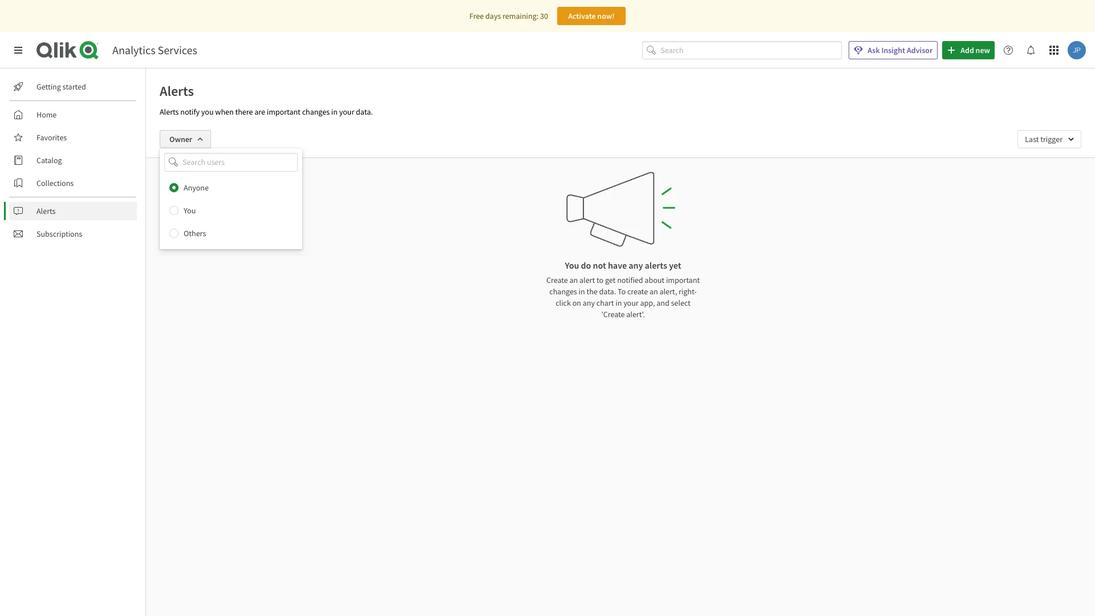 Task type: vqa. For each thing, say whether or not it's contained in the screenshot.
create
yes



Task type: locate. For each thing, give the bounding box(es) containing it.
0 vertical spatial in
[[332, 107, 338, 117]]

there
[[235, 107, 253, 117]]

navigation pane element
[[0, 73, 146, 248]]

0 vertical spatial you
[[184, 205, 196, 216]]

1 vertical spatial changes
[[550, 287, 578, 297]]

0 vertical spatial an
[[570, 275, 578, 285]]

Search users text field
[[180, 153, 284, 172]]

started
[[63, 82, 86, 92]]

create
[[547, 275, 568, 285]]

insight
[[882, 45, 906, 55]]

remaining:
[[503, 11, 539, 21]]

alerts
[[160, 82, 194, 100], [160, 107, 179, 117], [37, 206, 56, 216]]

catalog link
[[9, 151, 137, 170]]

you
[[201, 107, 214, 117]]

free days remaining: 30
[[470, 11, 549, 21]]

notified
[[618, 275, 644, 285]]

you inside you do not have any alerts yet create an alert to get notified about important changes in the data. to create an alert, right- click on any chart in your app, and select 'create alert'.
[[565, 260, 580, 271]]

1 vertical spatial data.
[[600, 287, 617, 297]]

your
[[339, 107, 355, 117], [624, 298, 639, 308]]

0 horizontal spatial in
[[332, 107, 338, 117]]

collections
[[37, 178, 74, 188]]

alerts left notify
[[160, 107, 179, 117]]

important
[[267, 107, 301, 117], [667, 275, 700, 285]]

1 horizontal spatial you
[[565, 260, 580, 271]]

1 horizontal spatial any
[[629, 260, 644, 271]]

filters region
[[146, 121, 1096, 249]]

changes
[[302, 107, 330, 117], [550, 287, 578, 297]]

you
[[184, 205, 196, 216], [565, 260, 580, 271]]

important up right- at top
[[667, 275, 700, 285]]

changes inside you do not have any alerts yet create an alert to get notified about important changes in the data. to create an alert, right- click on any chart in your app, and select 'create alert'.
[[550, 287, 578, 297]]

an left "alert"
[[570, 275, 578, 285]]

anyone
[[184, 182, 209, 193]]

1 vertical spatial any
[[583, 298, 595, 308]]

favorites
[[37, 132, 67, 143]]

0 vertical spatial your
[[339, 107, 355, 117]]

alerts
[[645, 260, 668, 271]]

you inside the owner option group
[[184, 205, 196, 216]]

0 horizontal spatial an
[[570, 275, 578, 285]]

data.
[[356, 107, 373, 117], [600, 287, 617, 297]]

1 vertical spatial you
[[565, 260, 580, 271]]

activate
[[569, 11, 596, 21]]

0 horizontal spatial any
[[583, 298, 595, 308]]

getting started link
[[9, 78, 137, 96]]

1 horizontal spatial changes
[[550, 287, 578, 297]]

data. inside you do not have any alerts yet create an alert to get notified about important changes in the data. to create an alert, right- click on any chart in your app, and select 'create alert'.
[[600, 287, 617, 297]]

important right are
[[267, 107, 301, 117]]

1 vertical spatial important
[[667, 275, 700, 285]]

owner
[[170, 134, 192, 144]]

1 vertical spatial your
[[624, 298, 639, 308]]

0 horizontal spatial data.
[[356, 107, 373, 117]]

ask insight advisor
[[868, 45, 933, 55]]

collections link
[[9, 174, 137, 192]]

owner button
[[160, 130, 211, 148]]

you do not have any alerts yet create an alert to get notified about important changes in the data. to create an alert, right- click on any chart in your app, and select 'create alert'.
[[547, 260, 700, 320]]

0 horizontal spatial changes
[[302, 107, 330, 117]]

owner option group
[[160, 176, 303, 245]]

1 vertical spatial in
[[579, 287, 585, 297]]

notify
[[181, 107, 200, 117]]

None field
[[160, 153, 303, 172]]

2 horizontal spatial in
[[616, 298, 622, 308]]

advisor
[[908, 45, 933, 55]]

you left do
[[565, 260, 580, 271]]

1 horizontal spatial data.
[[600, 287, 617, 297]]

activate now! link
[[558, 7, 626, 25]]

analytics services element
[[112, 43, 197, 57]]

0 vertical spatial alerts
[[160, 82, 194, 100]]

right-
[[679, 287, 697, 297]]

0 horizontal spatial important
[[267, 107, 301, 117]]

days
[[486, 11, 501, 21]]

getting
[[37, 82, 61, 92]]

to
[[597, 275, 604, 285]]

you for you do not have any alerts yet create an alert to get notified about important changes in the data. to create an alert, right- click on any chart in your app, and select 'create alert'.
[[565, 260, 580, 271]]

1 horizontal spatial important
[[667, 275, 700, 285]]

'create
[[602, 309, 625, 320]]

0 horizontal spatial you
[[184, 205, 196, 216]]

0 vertical spatial data.
[[356, 107, 373, 117]]

important inside you do not have any alerts yet create an alert to get notified about important changes in the data. to create an alert, right- click on any chart in your app, and select 'create alert'.
[[667, 275, 700, 285]]

any up notified
[[629, 260, 644, 271]]

alerts up subscriptions
[[37, 206, 56, 216]]

1 horizontal spatial your
[[624, 298, 639, 308]]

2 vertical spatial alerts
[[37, 206, 56, 216]]

in
[[332, 107, 338, 117], [579, 287, 585, 297], [616, 298, 622, 308]]

1 horizontal spatial in
[[579, 287, 585, 297]]

searchbar element
[[643, 41, 843, 60]]

any
[[629, 260, 644, 271], [583, 298, 595, 308]]

yet
[[670, 260, 682, 271]]

0 vertical spatial important
[[267, 107, 301, 117]]

2 vertical spatial in
[[616, 298, 622, 308]]

0 horizontal spatial your
[[339, 107, 355, 117]]

alerts up notify
[[160, 82, 194, 100]]

analytics services
[[112, 43, 197, 57]]

1 vertical spatial an
[[650, 287, 659, 297]]

click
[[556, 298, 571, 308]]

now!
[[598, 11, 615, 21]]

create
[[628, 287, 649, 297]]

an
[[570, 275, 578, 285], [650, 287, 659, 297]]

changes up click
[[550, 287, 578, 297]]

you up others
[[184, 205, 196, 216]]

changes right are
[[302, 107, 330, 117]]

0 vertical spatial changes
[[302, 107, 330, 117]]

and
[[657, 298, 670, 308]]

last
[[1026, 134, 1040, 144]]

any down the
[[583, 298, 595, 308]]

an down about
[[650, 287, 659, 297]]

add new button
[[943, 41, 996, 59]]



Task type: describe. For each thing, give the bounding box(es) containing it.
0 vertical spatial any
[[629, 260, 644, 271]]

james peterson image
[[1069, 41, 1087, 59]]

add new
[[961, 45, 991, 55]]

alert,
[[660, 287, 678, 297]]

ask insight advisor button
[[850, 41, 939, 59]]

Last trigger field
[[1019, 130, 1082, 148]]

close sidebar menu image
[[14, 46, 23, 55]]

others
[[184, 228, 206, 238]]

home link
[[9, 106, 137, 124]]

ask
[[868, 45, 881, 55]]

alerts notify you when there are important changes in your data.
[[160, 107, 373, 117]]

catalog
[[37, 155, 62, 166]]

analytics
[[112, 43, 156, 57]]

not
[[593, 260, 607, 271]]

alert
[[580, 275, 596, 285]]

your inside you do not have any alerts yet create an alert to get notified about important changes in the data. to create an alert, right- click on any chart in your app, and select 'create alert'.
[[624, 298, 639, 308]]

are
[[255, 107, 265, 117]]

you for you
[[184, 205, 196, 216]]

about
[[645, 275, 665, 285]]

1 horizontal spatial an
[[650, 287, 659, 297]]

subscriptions link
[[9, 225, 137, 243]]

do
[[581, 260, 592, 271]]

when
[[215, 107, 234, 117]]

new
[[976, 45, 991, 55]]

last trigger
[[1026, 134, 1063, 144]]

subscriptions
[[37, 229, 82, 239]]

alert'.
[[627, 309, 645, 320]]

get
[[606, 275, 616, 285]]

services
[[158, 43, 197, 57]]

chart
[[597, 298, 614, 308]]

Search text field
[[661, 41, 843, 60]]

add
[[961, 45, 975, 55]]

1 vertical spatial alerts
[[160, 107, 179, 117]]

have
[[608, 260, 627, 271]]

alerts inside the navigation pane element
[[37, 206, 56, 216]]

getting started
[[37, 82, 86, 92]]

to
[[618, 287, 626, 297]]

trigger
[[1041, 134, 1063, 144]]

app,
[[641, 298, 656, 308]]

free
[[470, 11, 484, 21]]

the
[[587, 287, 598, 297]]

alerts link
[[9, 202, 137, 220]]

none field inside 'filters' region
[[160, 153, 303, 172]]

favorites link
[[9, 128, 137, 147]]

on
[[573, 298, 582, 308]]

home
[[37, 110, 57, 120]]

activate now!
[[569, 11, 615, 21]]

30
[[541, 11, 549, 21]]

select
[[672, 298, 691, 308]]



